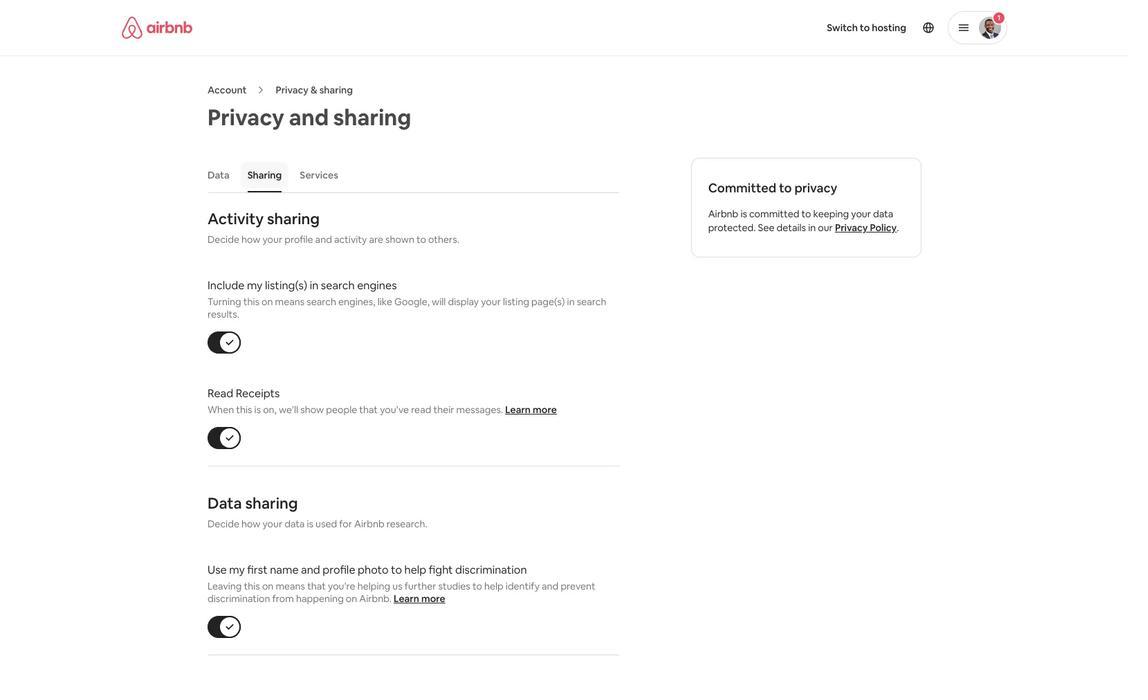 Task type: describe. For each thing, give the bounding box(es) containing it.
decide for activity sharing
[[208, 233, 239, 246]]

account link
[[208, 84, 247, 96]]

results.
[[208, 308, 239, 321]]

this inside read receipts when this is on, we'll show people that you've read their messages. learn more
[[236, 404, 252, 416]]

protected.
[[709, 222, 756, 234]]

others.
[[429, 233, 460, 246]]

name
[[270, 563, 299, 577]]

privacy policy .
[[836, 222, 900, 234]]

like
[[378, 296, 393, 308]]

committed
[[750, 208, 800, 220]]

services button
[[293, 162, 345, 188]]

0 horizontal spatial more
[[422, 593, 446, 605]]

2 vertical spatial privacy
[[836, 222, 868, 234]]

is inside data sharing decide how your data is used for airbnb research.
[[307, 518, 314, 530]]

sharing down privacy & sharing
[[334, 103, 411, 132]]

data inside data sharing decide how your data is used for airbnb research.
[[285, 518, 305, 530]]

on inside include my listing(s) in search engines turning this on means search engines, like google, will display your listing page(s) in search results.
[[262, 296, 273, 308]]

to inside airbnb is committed to keeping your data protected. see details in our
[[802, 208, 812, 220]]

airbnb inside data sharing decide how your data is used for airbnb research.
[[355, 518, 385, 530]]

hosting
[[872, 21, 907, 34]]

are
[[369, 233, 384, 246]]

.
[[897, 222, 900, 234]]

account
[[208, 84, 247, 96]]

leaving
[[208, 580, 242, 593]]

their
[[434, 404, 455, 416]]

switch
[[827, 21, 858, 34]]

1 horizontal spatial discrimination
[[456, 563, 527, 577]]

search up engines,
[[321, 278, 355, 293]]

include
[[208, 278, 245, 293]]

display
[[448, 296, 479, 308]]

listing
[[503, 296, 530, 308]]

policy
[[870, 222, 897, 234]]

sharing
[[248, 169, 282, 181]]

see
[[758, 222, 775, 234]]

learn more link
[[506, 404, 557, 416]]

profile element
[[582, 0, 1008, 55]]

means inside include my listing(s) in search engines turning this on means search engines, like google, will display your listing page(s) in search results.
[[275, 296, 305, 308]]

prevent
[[561, 580, 596, 593]]

0 horizontal spatial in
[[310, 278, 319, 293]]

your inside data sharing decide how your data is used for airbnb research.
[[263, 518, 283, 530]]

airbnb.
[[360, 593, 392, 605]]

google,
[[395, 296, 430, 308]]

listing(s)
[[265, 278, 307, 293]]

your inside the activity sharing decide how your profile and activity are shown to others.
[[263, 233, 283, 246]]

privacy
[[795, 180, 838, 196]]

use my first name and profile photo to help fight discrimination
[[208, 563, 527, 577]]

show
[[301, 404, 324, 416]]

to up committed
[[780, 180, 792, 196]]

your inside include my listing(s) in search engines turning this on means search engines, like google, will display your listing page(s) in search results.
[[481, 296, 501, 308]]

and inside the activity sharing decide how your profile and activity are shown to others.
[[315, 233, 332, 246]]

when
[[208, 404, 234, 416]]

0 horizontal spatial help
[[405, 563, 427, 577]]

for
[[339, 518, 352, 530]]

switch to hosting link
[[819, 13, 915, 42]]

fight
[[429, 563, 453, 577]]

details
[[777, 222, 807, 234]]

activity sharing decide how your profile and activity are shown to others.
[[208, 209, 460, 246]]

from
[[272, 593, 294, 605]]

learn more button
[[394, 593, 446, 605]]

2 vertical spatial in
[[567, 296, 575, 308]]

your inside airbnb is committed to keeping your data protected. see details in our
[[852, 208, 872, 220]]

search right page(s)
[[577, 296, 607, 308]]

on left airbnb.
[[346, 593, 357, 605]]

that inside read receipts when this is on, we'll show people that you've read their messages. learn more
[[359, 404, 378, 416]]

and right the name
[[301, 563, 320, 577]]

and inside "leaving this on means that you're helping us further studies to help identify and prevent discrimination from happening on airbnb."
[[542, 580, 559, 593]]

committed to privacy
[[709, 180, 838, 196]]

you've
[[380, 404, 409, 416]]

first
[[247, 563, 268, 577]]

1
[[998, 13, 1001, 22]]

privacy and sharing
[[208, 103, 411, 132]]

engines,
[[339, 296, 376, 308]]

airbnb is committed to keeping your data protected. see details in our
[[709, 208, 894, 234]]

studies
[[439, 580, 471, 593]]

photo
[[358, 563, 389, 577]]

profile for my
[[323, 563, 356, 577]]

learn more
[[394, 593, 446, 605]]

our
[[818, 222, 833, 234]]

privacy policy link
[[836, 222, 897, 234]]

help inside "leaving this on means that you're helping us further studies to help identify and prevent discrimination from happening on airbnb."
[[485, 580, 504, 593]]

and down &
[[289, 103, 329, 132]]

will
[[432, 296, 446, 308]]

decide for data sharing
[[208, 518, 239, 530]]

committed
[[709, 180, 777, 196]]

data for data
[[208, 169, 230, 181]]

used
[[316, 518, 337, 530]]



Task type: vqa. For each thing, say whether or not it's contained in the screenshot.
details
yes



Task type: locate. For each thing, give the bounding box(es) containing it.
0 vertical spatial help
[[405, 563, 427, 577]]

profile for sharing
[[285, 233, 313, 246]]

1 how from the top
[[242, 233, 261, 246]]

activity
[[208, 209, 264, 228]]

how for activity
[[242, 233, 261, 246]]

how up first
[[242, 518, 261, 530]]

my for use
[[229, 563, 245, 577]]

is left used
[[307, 518, 314, 530]]

1 horizontal spatial help
[[485, 580, 504, 593]]

how down activity
[[242, 233, 261, 246]]

that left the you're
[[307, 580, 326, 593]]

0 vertical spatial how
[[242, 233, 261, 246]]

to right shown
[[417, 233, 426, 246]]

1 horizontal spatial more
[[533, 404, 557, 416]]

in right the listing(s)
[[310, 278, 319, 293]]

data sharing decide how your data is used for airbnb research.
[[208, 494, 428, 530]]

more right messages.
[[533, 404, 557, 416]]

more
[[533, 404, 557, 416], [422, 593, 446, 605]]

to inside "leaving this on means that you're helping us further studies to help identify and prevent discrimination from happening on airbnb."
[[473, 580, 482, 593]]

privacy for privacy and sharing
[[208, 103, 285, 132]]

in inside airbnb is committed to keeping your data protected. see details in our
[[809, 222, 816, 234]]

your up the name
[[263, 518, 283, 530]]

turning
[[208, 296, 241, 308]]

to inside the activity sharing decide how your profile and activity are shown to others.
[[417, 233, 426, 246]]

my inside include my listing(s) in search engines turning this on means search engines, like google, will display your listing page(s) in search results.
[[247, 278, 263, 293]]

airbnb up "protected."
[[709, 208, 739, 220]]

that
[[359, 404, 378, 416], [307, 580, 326, 593]]

search
[[321, 278, 355, 293], [307, 296, 336, 308], [577, 296, 607, 308]]

0 vertical spatial that
[[359, 404, 378, 416]]

1 vertical spatial data
[[285, 518, 305, 530]]

discrimination inside "leaving this on means that you're helping us further studies to help identify and prevent discrimination from happening on airbnb."
[[208, 593, 270, 605]]

1 vertical spatial my
[[229, 563, 245, 577]]

to up details
[[802, 208, 812, 220]]

0 horizontal spatial airbnb
[[355, 518, 385, 530]]

include my listing(s) in search engines turning this on means search engines, like google, will display your listing page(s) in search results.
[[208, 278, 607, 321]]

that left you've
[[359, 404, 378, 416]]

0 horizontal spatial data
[[285, 518, 305, 530]]

privacy left &
[[276, 84, 309, 96]]

decide
[[208, 233, 239, 246], [208, 518, 239, 530]]

sharing
[[320, 84, 353, 96], [334, 103, 411, 132], [267, 209, 320, 228], [245, 494, 298, 513]]

data
[[208, 169, 230, 181], [208, 494, 242, 513]]

0 horizontal spatial my
[[229, 563, 245, 577]]

in
[[809, 222, 816, 234], [310, 278, 319, 293], [567, 296, 575, 308]]

data left sharing
[[208, 169, 230, 181]]

this inside include my listing(s) in search engines turning this on means search engines, like google, will display your listing page(s) in search results.
[[243, 296, 260, 308]]

means inside "leaving this on means that you're helping us further studies to help identify and prevent discrimination from happening on airbnb."
[[276, 580, 305, 593]]

0 vertical spatial data
[[874, 208, 894, 220]]

sharing inside the activity sharing decide how your profile and activity are shown to others.
[[267, 209, 320, 228]]

0 vertical spatial privacy
[[276, 84, 309, 96]]

privacy & sharing
[[276, 84, 353, 96]]

and right identify at bottom left
[[542, 580, 559, 593]]

my for include
[[247, 278, 263, 293]]

this inside "leaving this on means that you're helping us further studies to help identify and prevent discrimination from happening on airbnb."
[[244, 580, 260, 593]]

discrimination down first
[[208, 593, 270, 605]]

privacy down keeping
[[836, 222, 868, 234]]

identify
[[506, 580, 540, 593]]

privacy down 'account'
[[208, 103, 285, 132]]

how inside the activity sharing decide how your profile and activity are shown to others.
[[242, 233, 261, 246]]

read receipts when this is on, we'll show people that you've read their messages. learn more
[[208, 386, 557, 416]]

messages.
[[457, 404, 503, 416]]

on,
[[263, 404, 277, 416]]

1 vertical spatial discrimination
[[208, 593, 270, 605]]

0 vertical spatial learn
[[506, 404, 531, 416]]

0 horizontal spatial is
[[254, 404, 261, 416]]

1 horizontal spatial profile
[[323, 563, 356, 577]]

1 horizontal spatial my
[[247, 278, 263, 293]]

1 vertical spatial in
[[310, 278, 319, 293]]

decide inside the activity sharing decide how your profile and activity are shown to others.
[[208, 233, 239, 246]]

0 vertical spatial airbnb
[[709, 208, 739, 220]]

further
[[405, 580, 436, 593]]

data inside button
[[208, 169, 230, 181]]

0 vertical spatial discrimination
[[456, 563, 527, 577]]

receipts
[[236, 386, 280, 401]]

0 vertical spatial is
[[741, 208, 748, 220]]

2 decide from the top
[[208, 518, 239, 530]]

2 horizontal spatial is
[[741, 208, 748, 220]]

profile up the listing(s)
[[285, 233, 313, 246]]

helping
[[358, 580, 391, 593]]

you're
[[328, 580, 356, 593]]

is left on,
[[254, 404, 261, 416]]

on
[[262, 296, 273, 308], [262, 580, 274, 593], [346, 593, 357, 605]]

1 data from the top
[[208, 169, 230, 181]]

is
[[741, 208, 748, 220], [254, 404, 261, 416], [307, 518, 314, 530]]

search left engines,
[[307, 296, 336, 308]]

to right the switch
[[860, 21, 870, 34]]

0 horizontal spatial learn
[[394, 593, 419, 605]]

your left listing in the left of the page
[[481, 296, 501, 308]]

1 horizontal spatial learn
[[506, 404, 531, 416]]

learn inside read receipts when this is on, we'll show people that you've read their messages. learn more
[[506, 404, 531, 416]]

0 horizontal spatial that
[[307, 580, 326, 593]]

discrimination
[[456, 563, 527, 577], [208, 593, 270, 605]]

people
[[326, 404, 357, 416]]

1 vertical spatial airbnb
[[355, 518, 385, 530]]

and left activity
[[315, 233, 332, 246]]

that inside "leaving this on means that you're helping us further studies to help identify and prevent discrimination from happening on airbnb."
[[307, 580, 326, 593]]

help
[[405, 563, 427, 577], [485, 580, 504, 593]]

airbnb inside airbnb is committed to keeping your data protected. see details in our
[[709, 208, 739, 220]]

this right turning
[[243, 296, 260, 308]]

tab list
[[201, 158, 620, 192]]

0 vertical spatial profile
[[285, 233, 313, 246]]

is up "protected."
[[741, 208, 748, 220]]

1 vertical spatial decide
[[208, 518, 239, 530]]

means
[[275, 296, 305, 308], [276, 580, 305, 593]]

keeping
[[814, 208, 850, 220]]

to inside "profile" element
[[860, 21, 870, 34]]

and
[[289, 103, 329, 132], [315, 233, 332, 246], [301, 563, 320, 577], [542, 580, 559, 593]]

tab list containing data
[[201, 158, 620, 192]]

1 vertical spatial learn
[[394, 593, 419, 605]]

decide up use
[[208, 518, 239, 530]]

2 vertical spatial this
[[244, 580, 260, 593]]

sharing right &
[[320, 84, 353, 96]]

in left our
[[809, 222, 816, 234]]

page(s)
[[532, 296, 565, 308]]

happening
[[296, 593, 344, 605]]

0 vertical spatial more
[[533, 404, 557, 416]]

sharing up the name
[[245, 494, 298, 513]]

2 horizontal spatial in
[[809, 222, 816, 234]]

1 horizontal spatial that
[[359, 404, 378, 416]]

1 vertical spatial data
[[208, 494, 242, 513]]

sharing button
[[241, 162, 289, 188]]

1 horizontal spatial airbnb
[[709, 208, 739, 220]]

1 vertical spatial profile
[[323, 563, 356, 577]]

services
[[300, 169, 338, 181]]

your up privacy policy link
[[852, 208, 872, 220]]

0 vertical spatial decide
[[208, 233, 239, 246]]

means down the listing(s)
[[275, 296, 305, 308]]

1 vertical spatial privacy
[[208, 103, 285, 132]]

engines
[[357, 278, 397, 293]]

in right page(s)
[[567, 296, 575, 308]]

1 decide from the top
[[208, 233, 239, 246]]

switch to hosting
[[827, 21, 907, 34]]

decide inside data sharing decide how your data is used for airbnb research.
[[208, 518, 239, 530]]

this
[[243, 296, 260, 308], [236, 404, 252, 416], [244, 580, 260, 593]]

1 button
[[948, 11, 1008, 44]]

shown
[[386, 233, 415, 246]]

discrimination up identify at bottom left
[[456, 563, 527, 577]]

1 horizontal spatial in
[[567, 296, 575, 308]]

&
[[311, 84, 318, 96]]

is inside airbnb is committed to keeping your data protected. see details in our
[[741, 208, 748, 220]]

data up use
[[208, 494, 242, 513]]

sharing down services 'button'
[[267, 209, 320, 228]]

to right studies
[[473, 580, 482, 593]]

data inside data sharing decide how your data is used for airbnb research.
[[208, 494, 242, 513]]

0 vertical spatial this
[[243, 296, 260, 308]]

your down activity
[[263, 233, 283, 246]]

decide down activity
[[208, 233, 239, 246]]

1 vertical spatial more
[[422, 593, 446, 605]]

profile inside the activity sharing decide how your profile and activity are shown to others.
[[285, 233, 313, 246]]

help up the further
[[405, 563, 427, 577]]

activity
[[334, 233, 367, 246]]

data up policy
[[874, 208, 894, 220]]

on down first
[[262, 580, 274, 593]]

0 vertical spatial data
[[208, 169, 230, 181]]

1 vertical spatial how
[[242, 518, 261, 530]]

this down receipts
[[236, 404, 252, 416]]

2 data from the top
[[208, 494, 242, 513]]

0 vertical spatial means
[[275, 296, 305, 308]]

is inside read receipts when this is on, we'll show people that you've read their messages. learn more
[[254, 404, 261, 416]]

learn
[[506, 404, 531, 416], [394, 593, 419, 605]]

more inside read receipts when this is on, we'll show people that you've read their messages. learn more
[[533, 404, 557, 416]]

1 horizontal spatial data
[[874, 208, 894, 220]]

how for data
[[242, 518, 261, 530]]

my right include
[[247, 278, 263, 293]]

this down first
[[244, 580, 260, 593]]

1 horizontal spatial is
[[307, 518, 314, 530]]

help left identify at bottom left
[[485, 580, 504, 593]]

2 how from the top
[[242, 518, 261, 530]]

means down the name
[[276, 580, 305, 593]]

privacy for privacy & sharing
[[276, 84, 309, 96]]

how inside data sharing decide how your data is used for airbnb research.
[[242, 518, 261, 530]]

more down fight
[[422, 593, 446, 605]]

us
[[393, 580, 403, 593]]

data button
[[201, 162, 237, 188]]

research.
[[387, 518, 428, 530]]

data for data sharing decide how your data is used for airbnb research.
[[208, 494, 242, 513]]

1 vertical spatial that
[[307, 580, 326, 593]]

1 vertical spatial help
[[485, 580, 504, 593]]

how
[[242, 233, 261, 246], [242, 518, 261, 530]]

read
[[411, 404, 432, 416]]

sharing inside data sharing decide how your data is used for airbnb research.
[[245, 494, 298, 513]]

0 vertical spatial in
[[809, 222, 816, 234]]

data left used
[[285, 518, 305, 530]]

to
[[860, 21, 870, 34], [780, 180, 792, 196], [802, 208, 812, 220], [417, 233, 426, 246], [391, 563, 402, 577], [473, 580, 482, 593]]

profile
[[285, 233, 313, 246], [323, 563, 356, 577]]

my
[[247, 278, 263, 293], [229, 563, 245, 577]]

1 vertical spatial is
[[254, 404, 261, 416]]

2 vertical spatial is
[[307, 518, 314, 530]]

to up us
[[391, 563, 402, 577]]

we'll
[[279, 404, 298, 416]]

on down the listing(s)
[[262, 296, 273, 308]]

0 vertical spatial my
[[247, 278, 263, 293]]

use
[[208, 563, 227, 577]]

my right use
[[229, 563, 245, 577]]

1 vertical spatial this
[[236, 404, 252, 416]]

data inside airbnb is committed to keeping your data protected. see details in our
[[874, 208, 894, 220]]

leaving this on means that you're helping us further studies to help identify and prevent discrimination from happening on airbnb.
[[208, 580, 596, 605]]

1 vertical spatial means
[[276, 580, 305, 593]]

0 horizontal spatial discrimination
[[208, 593, 270, 605]]

0 horizontal spatial profile
[[285, 233, 313, 246]]

profile up the you're
[[323, 563, 356, 577]]

privacy
[[276, 84, 309, 96], [208, 103, 285, 132], [836, 222, 868, 234]]

airbnb right 'for'
[[355, 518, 385, 530]]

read
[[208, 386, 233, 401]]



